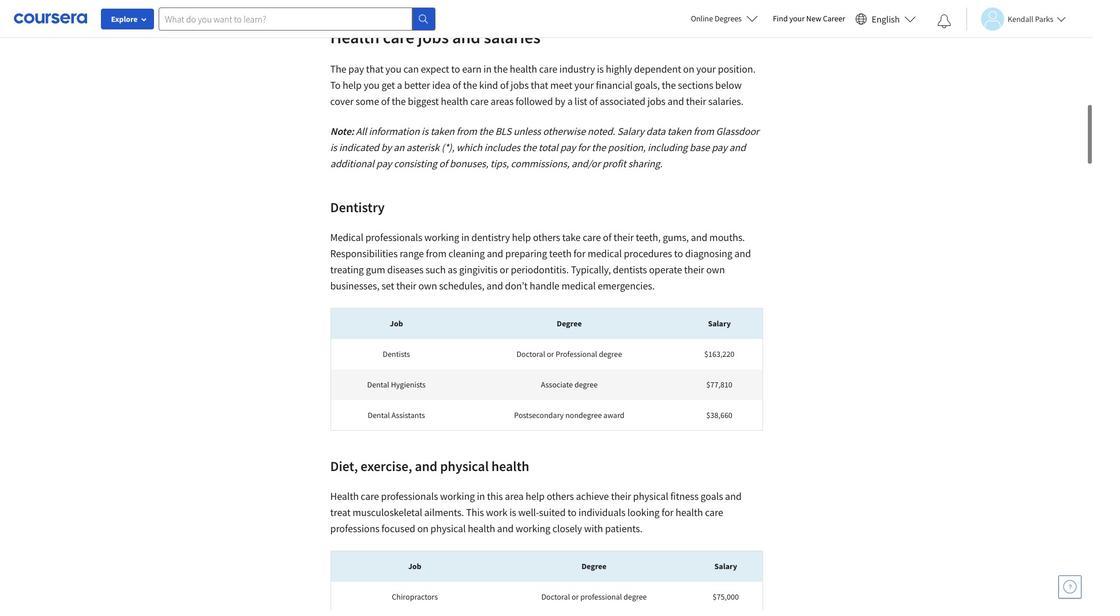 Task type: describe. For each thing, give the bounding box(es) containing it.
of right idea at top
[[453, 78, 461, 92]]

set
[[382, 279, 394, 293]]

medical professionals working in dentistry help others take care of their teeth, gums, and mouths. responsibilities range from cleaning and preparing teeth for medical procedures to diagnosing and treating gum diseases such as gingivitis or periodontitis. typically, dentists operate their own businesses, set their own schedules, and don't handle medical emergencies.
[[330, 231, 751, 293]]

for for noted.
[[578, 141, 590, 154]]

gingivitis
[[459, 263, 498, 276]]

and up diagnosing
[[691, 231, 708, 244]]

hygienists
[[391, 380, 426, 390]]

and left don't
[[487, 279, 503, 293]]

1 horizontal spatial job
[[408, 562, 422, 572]]

help inside health care professionals working in this area help others achieve their physical fitness goals and treat musculoskeletal ailments. this work is well-suited to individuals looking for health care professions focused on physical health and working closely with patients.
[[526, 490, 545, 503]]

all information is taken from the bls unless otherwise noted. salary data taken from glassdoor is indicated by an asterisk (*), which includes the total pay for the position, including base pay and additional pay consisting of bonuses, tips, commissions, and/or profit sharing.
[[330, 125, 759, 170]]

treat
[[330, 506, 351, 519]]

and inside all information is taken from the bls unless otherwise noted. salary data taken from glassdoor is indicated by an asterisk (*), which includes the total pay for the position, including base pay and additional pay consisting of bonuses, tips, commissions, and/or profit sharing.
[[730, 141, 746, 154]]

1 vertical spatial degree
[[582, 562, 607, 572]]

which
[[457, 141, 482, 154]]

teeth,
[[636, 231, 661, 244]]

sections
[[678, 78, 714, 92]]

information
[[369, 125, 420, 138]]

and up earn
[[452, 26, 481, 48]]

care down kind
[[470, 95, 489, 108]]

can
[[404, 62, 419, 76]]

2 taken from the left
[[668, 125, 692, 138]]

help inside the pay that you can expect to earn in the health care industry is highly dependent on your position. to help you get a better idea of the kind of jobs that meet your financial goals, the sections below cover some of the biggest health care areas followed by a list of associated jobs and their salaries.
[[343, 78, 362, 92]]

health for health care jobs and salaries
[[330, 26, 380, 48]]

their down diseases
[[396, 279, 417, 293]]

help inside medical professionals working in dentistry help others take care of their teeth, gums, and mouths. responsibilities range from cleaning and preparing teeth for medical procedures to diagnosing and treating gum diseases such as gingivitis or periodontitis. typically, dentists operate their own businesses, set their own schedules, and don't handle medical emergencies.
[[512, 231, 531, 244]]

such
[[426, 263, 446, 276]]

online
[[691, 13, 713, 24]]

postsecondary
[[514, 410, 564, 421]]

diet,
[[330, 458, 358, 475]]

goals
[[701, 490, 723, 503]]

for for achieve
[[662, 506, 674, 519]]

or for doctoral or professional degree
[[547, 349, 554, 360]]

0 vertical spatial degree
[[557, 319, 582, 329]]

profit
[[603, 157, 626, 170]]

areas
[[491, 95, 514, 108]]

this
[[466, 506, 484, 519]]

0 horizontal spatial own
[[419, 279, 437, 293]]

is down note:
[[330, 141, 337, 154]]

the left 'bls'
[[479, 125, 493, 138]]

of down get at top
[[381, 95, 390, 108]]

english button
[[851, 0, 921, 38]]

and inside the pay that you can expect to earn in the health care industry is highly dependent on your position. to help you get a better idea of the kind of jobs that meet your financial goals, the sections below cover some of the biggest health care areas followed by a list of associated jobs and their salaries.
[[668, 95, 684, 108]]

schedules,
[[439, 279, 485, 293]]

find
[[773, 13, 788, 24]]

from inside medical professionals working in dentistry help others take care of their teeth, gums, and mouths. responsibilities range from cleaning and preparing teeth for medical procedures to diagnosing and treating gum diseases such as gingivitis or periodontitis. typically, dentists operate their own businesses, set their own schedules, and don't handle medical emergencies.
[[426, 247, 447, 260]]

1 horizontal spatial that
[[531, 78, 548, 92]]

What do you want to learn? text field
[[159, 7, 413, 30]]

asterisk
[[407, 141, 440, 154]]

health down the this
[[468, 522, 495, 536]]

$77,810
[[707, 380, 733, 390]]

health up area
[[492, 458, 530, 475]]

suited
[[539, 506, 566, 519]]

english
[[872, 13, 900, 25]]

diagnosing
[[685, 247, 733, 260]]

online degrees button
[[682, 6, 767, 31]]

associate
[[541, 380, 573, 390]]

followed
[[516, 95, 553, 108]]

and down the mouths. at the right top
[[735, 247, 751, 260]]

by inside all information is taken from the bls unless otherwise noted. salary data taken from glassdoor is indicated by an asterisk (*), which includes the total pay for the position, including base pay and additional pay consisting of bonuses, tips, commissions, and/or profit sharing.
[[381, 141, 392, 154]]

2 vertical spatial physical
[[431, 522, 466, 536]]

dental for dental assistants
[[368, 410, 390, 421]]

includes
[[484, 141, 520, 154]]

base
[[690, 141, 710, 154]]

1 vertical spatial physical
[[633, 490, 669, 503]]

below
[[716, 78, 742, 92]]

$163,220
[[705, 349, 735, 360]]

all
[[356, 125, 367, 138]]

and right goals
[[725, 490, 742, 503]]

is inside health care professionals working in this area help others achieve their physical fitness goals and treat musculoskeletal ailments. this work is well-suited to individuals looking for health care professions focused on physical health and working closely with patients.
[[510, 506, 516, 519]]

degrees
[[715, 13, 742, 24]]

preparing
[[505, 247, 547, 260]]

0 vertical spatial a
[[397, 78, 402, 92]]

is up asterisk
[[422, 125, 429, 138]]

work
[[486, 506, 508, 519]]

0 vertical spatial physical
[[440, 458, 489, 475]]

ailments.
[[424, 506, 464, 519]]

of right list
[[589, 95, 598, 108]]

treating
[[330, 263, 364, 276]]

find your new career link
[[767, 12, 851, 26]]

tips,
[[491, 157, 509, 170]]

salaries
[[484, 26, 541, 48]]

professional
[[581, 592, 622, 602]]

their down diagnosing
[[684, 263, 705, 276]]

1 vertical spatial a
[[568, 95, 573, 108]]

the pay that you can expect to earn in the health care industry is highly dependent on your position. to help you get a better idea of the kind of jobs that meet your financial goals, the sections below cover some of the biggest health care areas followed by a list of associated jobs and their salaries.
[[330, 62, 756, 108]]

professional
[[556, 349, 597, 360]]

help center image
[[1063, 581, 1077, 594]]

dental for dental hygienists
[[367, 380, 389, 390]]

indicated
[[339, 141, 379, 154]]

care up musculoskeletal
[[361, 490, 379, 503]]

typically,
[[571, 263, 611, 276]]

coursera image
[[14, 9, 87, 28]]

looking
[[628, 506, 660, 519]]

professions
[[330, 522, 380, 536]]

dental hygienists
[[367, 380, 426, 390]]

dentists
[[613, 263, 647, 276]]

kendall
[[1008, 14, 1034, 24]]

to inside the pay that you can expect to earn in the health care industry is highly dependent on your position. to help you get a better idea of the kind of jobs that meet your financial goals, the sections below cover some of the biggest health care areas followed by a list of associated jobs and their salaries.
[[451, 62, 460, 76]]

diseases
[[387, 263, 424, 276]]

care up can
[[383, 26, 415, 48]]

gum
[[366, 263, 385, 276]]

1 vertical spatial salary
[[708, 319, 731, 329]]

fitness
[[671, 490, 699, 503]]

closely
[[553, 522, 582, 536]]

handle
[[530, 279, 560, 293]]

health for health care professionals working in this area help others achieve their physical fitness goals and treat musculoskeletal ailments. this work is well-suited to individuals looking for health care professions focused on physical health and working closely with patients.
[[330, 490, 359, 503]]

diet, exercise, and physical health
[[330, 458, 530, 475]]

note:
[[330, 125, 354, 138]]

additional
[[330, 157, 374, 170]]

achieve
[[576, 490, 609, 503]]

1 vertical spatial medical
[[562, 279, 596, 293]]

position.
[[718, 62, 756, 76]]

total
[[539, 141, 558, 154]]

financial
[[596, 78, 633, 92]]

care up meet
[[539, 62, 558, 76]]

doctoral or professional degree
[[542, 592, 647, 602]]



Task type: locate. For each thing, give the bounding box(es) containing it.
dentistry
[[330, 199, 385, 216]]

2 vertical spatial degree
[[624, 592, 647, 602]]

1 horizontal spatial on
[[683, 62, 695, 76]]

with
[[584, 522, 603, 536]]

and down sections
[[668, 95, 684, 108]]

pay down "otherwise"
[[560, 141, 576, 154]]

glassdoor
[[716, 125, 759, 138]]

pay right base
[[712, 141, 728, 154]]

of inside all information is taken from the bls unless otherwise noted. salary data taken from glassdoor is indicated by an asterisk (*), which includes the total pay for the position, including base pay and additional pay consisting of bonuses, tips, commissions, and/or profit sharing.
[[439, 157, 448, 170]]

of right kind
[[500, 78, 509, 92]]

doctoral or professional degree
[[517, 349, 622, 360]]

your inside find your new career link
[[790, 13, 805, 24]]

your up sections
[[697, 62, 716, 76]]

postsecondary nondegree award
[[514, 410, 625, 421]]

for inside health care professionals working in this area help others achieve their physical fitness goals and treat musculoskeletal ailments. this work is well-suited to individuals looking for health care professions focused on physical health and working closely with patients.
[[662, 506, 674, 519]]

0 vertical spatial or
[[500, 263, 509, 276]]

your up list
[[575, 78, 594, 92]]

0 vertical spatial degree
[[599, 349, 622, 360]]

0 vertical spatial professionals
[[366, 231, 423, 244]]

salaries.
[[708, 95, 744, 108]]

1 vertical spatial your
[[697, 62, 716, 76]]

to inside health care professionals working in this area help others achieve their physical fitness goals and treat musculoskeletal ailments. this work is well-suited to individuals looking for health care professions focused on physical health and working closely with patients.
[[568, 506, 577, 519]]

range
[[400, 247, 424, 260]]

1 horizontal spatial from
[[457, 125, 477, 138]]

care inside medical professionals working in dentistry help others take care of their teeth, gums, and mouths. responsibilities range from cleaning and preparing teeth for medical procedures to diagnosing and treating gum diseases such as gingivitis or periodontitis. typically, dentists operate their own businesses, set their own schedules, and don't handle medical emergencies.
[[583, 231, 601, 244]]

0 vertical spatial medical
[[588, 247, 622, 260]]

1 horizontal spatial you
[[386, 62, 402, 76]]

1 horizontal spatial taken
[[668, 125, 692, 138]]

on right focused at the bottom
[[417, 522, 429, 536]]

the down earn
[[463, 78, 477, 92]]

position,
[[608, 141, 646, 154]]

their down sections
[[686, 95, 706, 108]]

chiropractors
[[392, 592, 438, 602]]

0 horizontal spatial on
[[417, 522, 429, 536]]

taken up (*),
[[431, 125, 455, 138]]

unless
[[514, 125, 541, 138]]

for down take
[[574, 247, 586, 260]]

degree
[[557, 319, 582, 329], [582, 562, 607, 572]]

salary inside all information is taken from the bls unless otherwise noted. salary data taken from glassdoor is indicated by an asterisk (*), which includes the total pay for the position, including base pay and additional pay consisting of bonuses, tips, commissions, and/or profit sharing.
[[617, 125, 644, 138]]

others up suited
[[547, 490, 574, 503]]

their left teeth,
[[614, 231, 634, 244]]

pay inside the pay that you can expect to earn in the health care industry is highly dependent on your position. to help you get a better idea of the kind of jobs that meet your financial goals, the sections below cover some of the biggest health care areas followed by a list of associated jobs and their salaries.
[[349, 62, 364, 76]]

medical down typically,
[[562, 279, 596, 293]]

doctoral for doctoral or professional degree
[[542, 592, 570, 602]]

in
[[484, 62, 492, 76], [461, 231, 470, 244], [477, 490, 485, 503]]

jobs up followed
[[511, 78, 529, 92]]

of right take
[[603, 231, 612, 244]]

as
[[448, 263, 457, 276]]

0 vertical spatial to
[[451, 62, 460, 76]]

dentistry
[[472, 231, 510, 244]]

health down fitness
[[676, 506, 703, 519]]

1 vertical spatial to
[[674, 247, 683, 260]]

of inside medical professionals working in dentistry help others take care of their teeth, gums, and mouths. responsibilities range from cleaning and preparing teeth for medical procedures to diagnosing and treating gum diseases such as gingivitis or periodontitis. typically, dentists operate their own businesses, set their own schedules, and don't handle medical emergencies.
[[603, 231, 612, 244]]

1 vertical spatial others
[[547, 490, 574, 503]]

by left "an"
[[381, 141, 392, 154]]

bonuses,
[[450, 157, 488, 170]]

on inside the pay that you can expect to earn in the health care industry is highly dependent on your position. to help you get a better idea of the kind of jobs that meet your financial goals, the sections below cover some of the biggest health care areas followed by a list of associated jobs and their salaries.
[[683, 62, 695, 76]]

their inside health care professionals working in this area help others achieve their physical fitness goals and treat musculoskeletal ailments. this work is well-suited to individuals looking for health care professions focused on physical health and working closely with patients.
[[611, 490, 631, 503]]

dental
[[367, 380, 389, 390], [368, 410, 390, 421]]

salary
[[617, 125, 644, 138], [708, 319, 731, 329], [715, 562, 737, 572]]

0 vertical spatial by
[[555, 95, 566, 108]]

procedures
[[624, 247, 672, 260]]

others inside medical professionals working in dentistry help others take care of their teeth, gums, and mouths. responsibilities range from cleaning and preparing teeth for medical procedures to diagnosing and treating gum diseases such as gingivitis or periodontitis. typically, dentists operate their own businesses, set their own schedules, and don't handle medical emergencies.
[[533, 231, 560, 244]]

None search field
[[159, 7, 436, 30]]

0 vertical spatial that
[[366, 62, 384, 76]]

or inside medical professionals working in dentistry help others take care of their teeth, gums, and mouths. responsibilities range from cleaning and preparing teeth for medical procedures to diagnosing and treating gum diseases such as gingivitis or periodontitis. typically, dentists operate their own businesses, set their own schedules, and don't handle medical emergencies.
[[500, 263, 509, 276]]

1 vertical spatial in
[[461, 231, 470, 244]]

0 horizontal spatial degree
[[575, 380, 598, 390]]

1 horizontal spatial by
[[555, 95, 566, 108]]

degree for professional
[[599, 349, 622, 360]]

the down unless
[[523, 141, 537, 154]]

1 horizontal spatial your
[[697, 62, 716, 76]]

0 horizontal spatial your
[[575, 78, 594, 92]]

musculoskeletal
[[353, 506, 422, 519]]

2 vertical spatial your
[[575, 78, 594, 92]]

1 horizontal spatial own
[[707, 263, 725, 276]]

1 vertical spatial own
[[419, 279, 437, 293]]

this
[[487, 490, 503, 503]]

cleaning
[[449, 247, 485, 260]]

the down 'dependent'
[[662, 78, 676, 92]]

professionals up range
[[366, 231, 423, 244]]

cover
[[330, 95, 354, 108]]

2 horizontal spatial to
[[674, 247, 683, 260]]

online degrees
[[691, 13, 742, 24]]

on up sections
[[683, 62, 695, 76]]

0 vertical spatial doctoral
[[517, 349, 545, 360]]

help right to on the left top
[[343, 78, 362, 92]]

0 horizontal spatial jobs
[[418, 26, 449, 48]]

1 horizontal spatial to
[[568, 506, 577, 519]]

from up base
[[694, 125, 714, 138]]

health up treat
[[330, 490, 359, 503]]

show notifications image
[[938, 14, 952, 28]]

help up the preparing at the top of page
[[512, 231, 531, 244]]

noted.
[[588, 125, 615, 138]]

health
[[330, 26, 380, 48], [330, 490, 359, 503]]

including
[[648, 141, 688, 154]]

dental left assistants
[[368, 410, 390, 421]]

2 vertical spatial working
[[516, 522, 551, 536]]

biggest
[[408, 95, 439, 108]]

2 vertical spatial for
[[662, 506, 674, 519]]

the
[[330, 62, 347, 76]]

in left this at the bottom left of page
[[477, 490, 485, 503]]

for down fitness
[[662, 506, 674, 519]]

physical down ailments.
[[431, 522, 466, 536]]

salary up $75,000
[[715, 562, 737, 572]]

jobs
[[418, 26, 449, 48], [511, 78, 529, 92], [648, 95, 666, 108]]

meet
[[550, 78, 573, 92]]

1 vertical spatial health
[[330, 490, 359, 503]]

in inside health care professionals working in this area help others achieve their physical fitness goals and treat musculoskeletal ailments. this work is well-suited to individuals looking for health care professions focused on physical health and working closely with patients.
[[477, 490, 485, 503]]

to
[[330, 78, 341, 92]]

jobs down goals, on the right of page
[[648, 95, 666, 108]]

1 vertical spatial on
[[417, 522, 429, 536]]

the down the noted.
[[592, 141, 606, 154]]

and
[[452, 26, 481, 48], [668, 95, 684, 108], [730, 141, 746, 154], [691, 231, 708, 244], [487, 247, 503, 260], [735, 247, 751, 260], [487, 279, 503, 293], [415, 458, 438, 475], [725, 490, 742, 503], [497, 522, 514, 536]]

1 vertical spatial jobs
[[511, 78, 529, 92]]

help up well-
[[526, 490, 545, 503]]

to left earn
[[451, 62, 460, 76]]

a left list
[[568, 95, 573, 108]]

professionals inside health care professionals working in this area help others achieve their physical fitness goals and treat musculoskeletal ailments. this work is well-suited to individuals looking for health care professions focused on physical health and working closely with patients.
[[381, 490, 438, 503]]

or
[[500, 263, 509, 276], [547, 349, 554, 360], [572, 592, 579, 602]]

0 vertical spatial help
[[343, 78, 362, 92]]

0 vertical spatial in
[[484, 62, 492, 76]]

1 horizontal spatial a
[[568, 95, 573, 108]]

your right find
[[790, 13, 805, 24]]

on
[[683, 62, 695, 76], [417, 522, 429, 536]]

2 health from the top
[[330, 490, 359, 503]]

for inside medical professionals working in dentistry help others take care of their teeth, gums, and mouths. responsibilities range from cleaning and preparing teeth for medical procedures to diagnosing and treating gum diseases such as gingivitis or periodontitis. typically, dentists operate their own businesses, set their own schedules, and don't handle medical emergencies.
[[574, 247, 586, 260]]

0 vertical spatial your
[[790, 13, 805, 24]]

2 horizontal spatial jobs
[[648, 95, 666, 108]]

an
[[394, 141, 404, 154]]

from up such at top
[[426, 247, 447, 260]]

health down idea at top
[[441, 95, 468, 108]]

degree up doctoral or professional degree
[[557, 319, 582, 329]]

working down well-
[[516, 522, 551, 536]]

1 horizontal spatial jobs
[[511, 78, 529, 92]]

1 health from the top
[[330, 26, 380, 48]]

explore
[[111, 14, 138, 24]]

2 vertical spatial help
[[526, 490, 545, 503]]

0 vertical spatial dental
[[367, 380, 389, 390]]

to inside medical professionals working in dentistry help others take care of their teeth, gums, and mouths. responsibilities range from cleaning and preparing teeth for medical procedures to diagnosing and treating gum diseases such as gingivitis or periodontitis. typically, dentists operate their own businesses, set their own schedules, and don't handle medical emergencies.
[[674, 247, 683, 260]]

2 horizontal spatial or
[[572, 592, 579, 602]]

0 vertical spatial on
[[683, 62, 695, 76]]

for inside all information is taken from the bls unless otherwise noted. salary data taken from glassdoor is indicated by an asterisk (*), which includes the total pay for the position, including base pay and additional pay consisting of bonuses, tips, commissions, and/or profit sharing.
[[578, 141, 590, 154]]

0 horizontal spatial from
[[426, 247, 447, 260]]

parks
[[1035, 14, 1054, 24]]

0 horizontal spatial job
[[390, 319, 403, 329]]

0 vertical spatial others
[[533, 231, 560, 244]]

1 vertical spatial working
[[440, 490, 475, 503]]

job up 'chiropractors'
[[408, 562, 422, 572]]

0 vertical spatial job
[[390, 319, 403, 329]]

to up closely
[[568, 506, 577, 519]]

1 vertical spatial dental
[[368, 410, 390, 421]]

degree
[[599, 349, 622, 360], [575, 380, 598, 390], [624, 592, 647, 602]]

own down such at top
[[419, 279, 437, 293]]

1 vertical spatial doctoral
[[542, 592, 570, 602]]

health up the
[[330, 26, 380, 48]]

job up dentists at the left bottom of the page
[[390, 319, 403, 329]]

for up and/or
[[578, 141, 590, 154]]

0 vertical spatial health
[[330, 26, 380, 48]]

and down dentistry
[[487, 247, 503, 260]]

0 vertical spatial you
[[386, 62, 402, 76]]

or up don't
[[500, 263, 509, 276]]

1 horizontal spatial degree
[[599, 349, 622, 360]]

0 vertical spatial own
[[707, 263, 725, 276]]

2 vertical spatial to
[[568, 506, 577, 519]]

doctoral up associate
[[517, 349, 545, 360]]

get
[[382, 78, 395, 92]]

0 horizontal spatial a
[[397, 78, 402, 92]]

pay right the
[[349, 62, 364, 76]]

1 vertical spatial job
[[408, 562, 422, 572]]

some
[[356, 95, 379, 108]]

others inside health care professionals working in this area help others achieve their physical fitness goals and treat musculoskeletal ailments. this work is well-suited to individuals looking for health care professions focused on physical health and working closely with patients.
[[547, 490, 574, 503]]

others
[[533, 231, 560, 244], [547, 490, 574, 503]]

their inside the pay that you can expect to earn in the health care industry is highly dependent on your position. to help you get a better idea of the kind of jobs that meet your financial goals, the sections below cover some of the biggest health care areas followed by a list of associated jobs and their salaries.
[[686, 95, 706, 108]]

salary up $163,220
[[708, 319, 731, 329]]

0 horizontal spatial to
[[451, 62, 460, 76]]

area
[[505, 490, 524, 503]]

teeth
[[549, 247, 572, 260]]

degree right 'professional'
[[624, 592, 647, 602]]

1 vertical spatial you
[[364, 78, 380, 92]]

businesses,
[[330, 279, 380, 293]]

professionals
[[366, 231, 423, 244], [381, 490, 438, 503]]

operate
[[649, 263, 682, 276]]

health inside health care professionals working in this area help others achieve their physical fitness goals and treat musculoskeletal ailments. this work is well-suited to individuals looking for health care professions focused on physical health and working closely with patients.
[[330, 490, 359, 503]]

care right take
[[583, 231, 601, 244]]

0 horizontal spatial you
[[364, 78, 380, 92]]

otherwise
[[543, 125, 586, 138]]

degree right associate
[[575, 380, 598, 390]]

own
[[707, 263, 725, 276], [419, 279, 437, 293]]

or for doctoral or professional degree
[[572, 592, 579, 602]]

from
[[457, 125, 477, 138], [694, 125, 714, 138], [426, 247, 447, 260]]

2 horizontal spatial degree
[[624, 592, 647, 602]]

don't
[[505, 279, 528, 293]]

and/or
[[572, 157, 601, 170]]

list
[[575, 95, 587, 108]]

medical
[[330, 231, 364, 244]]

0 vertical spatial jobs
[[418, 26, 449, 48]]

or left 'professional'
[[572, 592, 579, 602]]

working inside medical professionals working in dentistry help others take care of their teeth, gums, and mouths. responsibilities range from cleaning and preparing teeth for medical procedures to diagnosing and treating gum diseases such as gingivitis or periodontitis. typically, dentists operate their own businesses, set their own schedules, and don't handle medical emergencies.
[[425, 231, 459, 244]]

your
[[790, 13, 805, 24], [697, 62, 716, 76], [575, 78, 594, 92]]

on inside health care professionals working in this area help others achieve their physical fitness goals and treat musculoskeletal ailments. this work is well-suited to individuals looking for health care professions focused on physical health and working closely with patients.
[[417, 522, 429, 536]]

salary up position,
[[617, 125, 644, 138]]

focused
[[382, 522, 415, 536]]

to down gums,
[[674, 247, 683, 260]]

2 vertical spatial jobs
[[648, 95, 666, 108]]

associated
[[600, 95, 646, 108]]

take
[[562, 231, 581, 244]]

kendall parks button
[[967, 7, 1067, 30]]

2 horizontal spatial your
[[790, 13, 805, 24]]

0 horizontal spatial that
[[366, 62, 384, 76]]

pay down indicated
[[376, 157, 392, 170]]

by inside the pay that you can expect to earn in the health care industry is highly dependent on your position. to help you get a better idea of the kind of jobs that meet your financial goals, the sections below cover some of the biggest health care areas followed by a list of associated jobs and their salaries.
[[555, 95, 566, 108]]

1 taken from the left
[[431, 125, 455, 138]]

own down diagnosing
[[707, 263, 725, 276]]

by down meet
[[555, 95, 566, 108]]

to
[[451, 62, 460, 76], [674, 247, 683, 260], [568, 506, 577, 519]]

doctoral for doctoral or professional degree
[[517, 349, 545, 360]]

0 horizontal spatial taken
[[431, 125, 455, 138]]

others up teeth
[[533, 231, 560, 244]]

degree for professional
[[624, 592, 647, 602]]

0 vertical spatial salary
[[617, 125, 644, 138]]

1 vertical spatial or
[[547, 349, 554, 360]]

dental left the hygienists
[[367, 380, 389, 390]]

degree right the professional on the bottom right of the page
[[599, 349, 622, 360]]

professionals up musculoskeletal
[[381, 490, 438, 503]]

career
[[823, 13, 846, 24]]

well-
[[519, 506, 539, 519]]

health care professionals working in this area help others achieve their physical fitness goals and treat musculoskeletal ailments. this work is well-suited to individuals looking for health care professions focused on physical health and working closely with patients.
[[330, 490, 742, 536]]

expect
[[421, 62, 449, 76]]

doctoral left 'professional'
[[542, 592, 570, 602]]

and right exercise,
[[415, 458, 438, 475]]

a right get at top
[[397, 78, 402, 92]]

jobs up 'expect'
[[418, 26, 449, 48]]

the up kind
[[494, 62, 508, 76]]

0 horizontal spatial by
[[381, 141, 392, 154]]

commissions,
[[511, 157, 570, 170]]

1 vertical spatial professionals
[[381, 490, 438, 503]]

and down glassdoor
[[730, 141, 746, 154]]

better
[[404, 78, 430, 92]]

new
[[807, 13, 822, 24]]

or left the professional on the bottom right of the page
[[547, 349, 554, 360]]

in inside the pay that you can expect to earn in the health care industry is highly dependent on your position. to help you get a better idea of the kind of jobs that meet your financial goals, the sections below cover some of the biggest health care areas followed by a list of associated jobs and their salaries.
[[484, 62, 492, 76]]

exercise,
[[361, 458, 412, 475]]

0 vertical spatial for
[[578, 141, 590, 154]]

is inside the pay that you can expect to earn in the health care industry is highly dependent on your position. to help you get a better idea of the kind of jobs that meet your financial goals, the sections below cover some of the biggest health care areas followed by a list of associated jobs and their salaries.
[[597, 62, 604, 76]]

bls
[[495, 125, 512, 138]]

find your new career
[[773, 13, 846, 24]]

care down goals
[[705, 506, 724, 519]]

1 vertical spatial help
[[512, 231, 531, 244]]

2 vertical spatial or
[[572, 592, 579, 602]]

$75,000
[[713, 592, 739, 602]]

professionals inside medical professionals working in dentistry help others take care of their teeth, gums, and mouths. responsibilities range from cleaning and preparing teeth for medical procedures to diagnosing and treating gum diseases such as gingivitis or periodontitis. typically, dentists operate their own businesses, set their own schedules, and don't handle medical emergencies.
[[366, 231, 423, 244]]

1 vertical spatial by
[[381, 141, 392, 154]]

1 horizontal spatial or
[[547, 349, 554, 360]]

their up individuals
[[611, 490, 631, 503]]

earn
[[462, 62, 482, 76]]

0 vertical spatial working
[[425, 231, 459, 244]]

2 vertical spatial in
[[477, 490, 485, 503]]

degree up doctoral or professional degree at the bottom of page
[[582, 562, 607, 572]]

that up followed
[[531, 78, 548, 92]]

1 vertical spatial that
[[531, 78, 548, 92]]

that up get at top
[[366, 62, 384, 76]]

1 vertical spatial degree
[[575, 380, 598, 390]]

you up get at top
[[386, 62, 402, 76]]

explore button
[[101, 9, 154, 29]]

0 horizontal spatial or
[[500, 263, 509, 276]]

in inside medical professionals working in dentistry help others take care of their teeth, gums, and mouths. responsibilities range from cleaning and preparing teeth for medical procedures to diagnosing and treating gum diseases such as gingivitis or periodontitis. typically, dentists operate their own businesses, set their own schedules, and don't handle medical emergencies.
[[461, 231, 470, 244]]

2 vertical spatial salary
[[715, 562, 737, 572]]

2 horizontal spatial from
[[694, 125, 714, 138]]

patients.
[[605, 522, 643, 536]]

periodontitis.
[[511, 263, 569, 276]]

and down work
[[497, 522, 514, 536]]

dentists
[[383, 349, 410, 360]]

the down get at top
[[392, 95, 406, 108]]

working up ailments.
[[440, 490, 475, 503]]

is left well-
[[510, 506, 516, 519]]

1 vertical spatial for
[[574, 247, 586, 260]]

health down salaries
[[510, 62, 537, 76]]

from up 'which'
[[457, 125, 477, 138]]



Task type: vqa. For each thing, say whether or not it's contained in the screenshot.
'is' within The pay that you can expect to earn in the health care industry is highly dependent on your position. To help you get a better idea of the kind of jobs that meet your financial goals, the sections below cover some of the biggest health care areas followed by a list of associated jobs and their salaries.
yes



